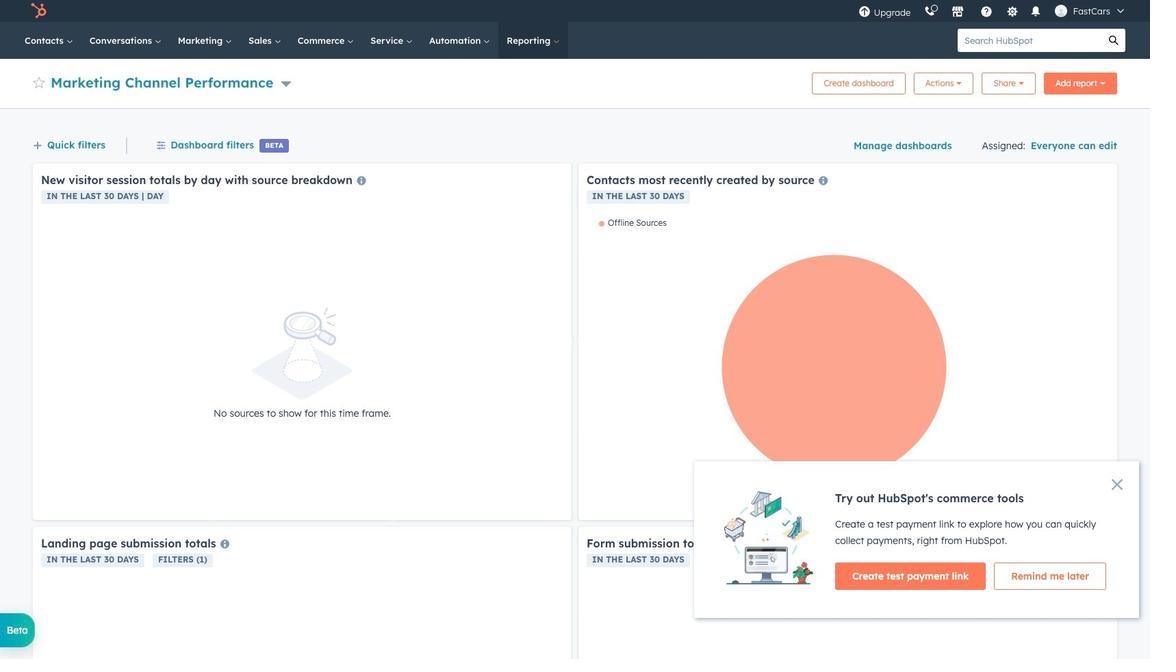 Task type: locate. For each thing, give the bounding box(es) containing it.
landing page submission totals element
[[33, 527, 572, 659]]

menu
[[852, 0, 1134, 22]]

christina overa image
[[1055, 5, 1068, 17]]

banner
[[33, 68, 1118, 94]]

form submission totals element
[[579, 527, 1118, 659]]



Task type: vqa. For each thing, say whether or not it's contained in the screenshot.
SEARCH HUBSPOT search box
yes



Task type: describe. For each thing, give the bounding box(es) containing it.
marketplaces image
[[952, 6, 964, 18]]

contacts most recently created by source element
[[579, 164, 1118, 520]]

interactive chart image
[[587, 218, 1109, 512]]

Search HubSpot search field
[[958, 29, 1102, 52]]

close image
[[1112, 479, 1123, 490]]

new visitor session totals by day with source breakdown element
[[33, 164, 572, 520]]

toggle series visibility region
[[599, 218, 667, 228]]



